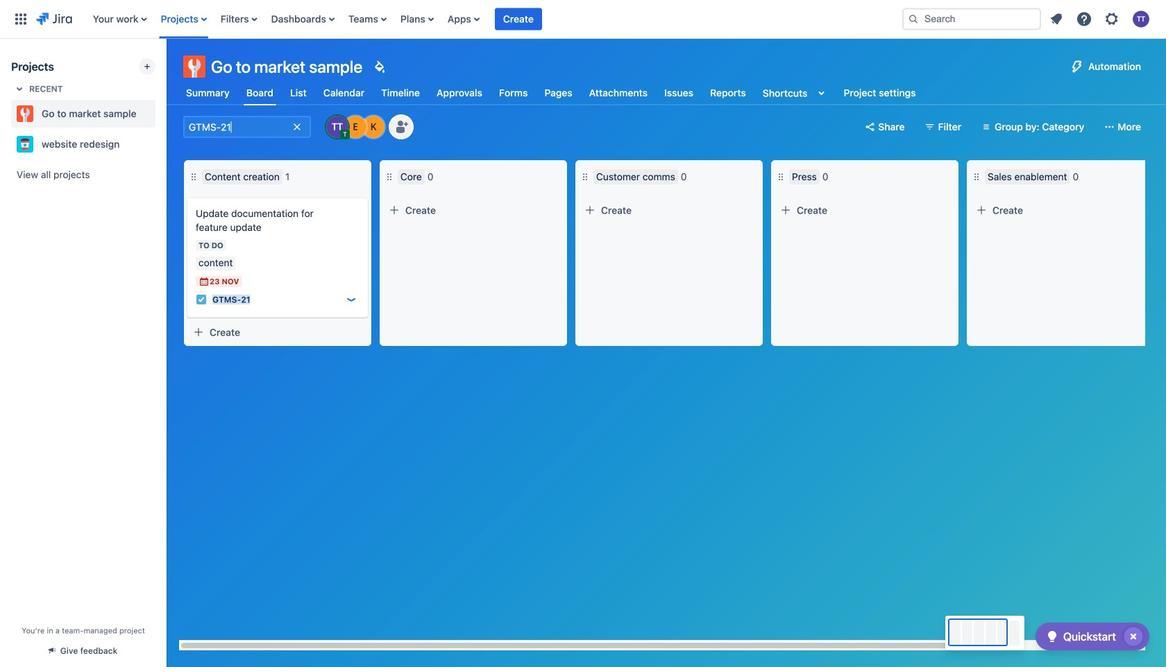 Task type: describe. For each thing, give the bounding box(es) containing it.
1 horizontal spatial list
[[1044, 7, 1158, 32]]

create image
[[179, 189, 196, 205]]

collapse image
[[1130, 169, 1146, 185]]

1 add to starred image from the top
[[151, 106, 168, 122]]

your profile and settings image
[[1133, 11, 1150, 27]]

content creation element
[[202, 169, 282, 185]]

appswitcher icon image
[[12, 11, 29, 27]]

set project background image
[[371, 58, 388, 75]]

search image
[[908, 14, 919, 25]]

sidebar navigation image
[[151, 56, 182, 83]]

dismiss quickstart image
[[1123, 626, 1145, 648]]

core element
[[398, 169, 425, 185]]

automation image
[[1069, 58, 1086, 75]]

press element
[[789, 169, 820, 185]]

settings image
[[1104, 11, 1120, 27]]



Task type: locate. For each thing, give the bounding box(es) containing it.
tab list
[[175, 81, 927, 106]]

add to starred image
[[151, 106, 168, 122], [151, 136, 168, 153]]

due date: 23 november 2023 image
[[199, 276, 210, 287], [199, 276, 210, 287]]

None search field
[[903, 8, 1041, 30]]

Search board text field
[[185, 117, 290, 137]]

collapse recent projects image
[[11, 81, 28, 97]]

list
[[86, 0, 891, 39], [1044, 7, 1158, 32]]

clear image
[[292, 121, 303, 133]]

primary element
[[8, 0, 891, 39]]

low image
[[346, 294, 357, 305]]

task image
[[196, 294, 207, 305]]

jira image
[[36, 11, 72, 27], [36, 11, 72, 27]]

banner
[[0, 0, 1166, 39]]

customer comms element
[[594, 169, 678, 185]]

sales enablement element
[[985, 169, 1070, 185]]

help image
[[1076, 11, 1093, 27]]

add people image
[[393, 119, 410, 135]]

Search field
[[903, 8, 1041, 30]]

create project image
[[142, 61, 153, 72]]

notifications image
[[1048, 11, 1065, 27]]

0 vertical spatial add to starred image
[[151, 106, 168, 122]]

0 horizontal spatial list
[[86, 0, 891, 39]]

check image
[[1044, 629, 1061, 646]]

1 vertical spatial add to starred image
[[151, 136, 168, 153]]

list item
[[495, 0, 542, 39]]

2 add to starred image from the top
[[151, 136, 168, 153]]



Task type: vqa. For each thing, say whether or not it's contained in the screenshot.
Validate within the Validate that people have a specific permission Ensure people have a specific permission when moving an issue using a particular transition.
no



